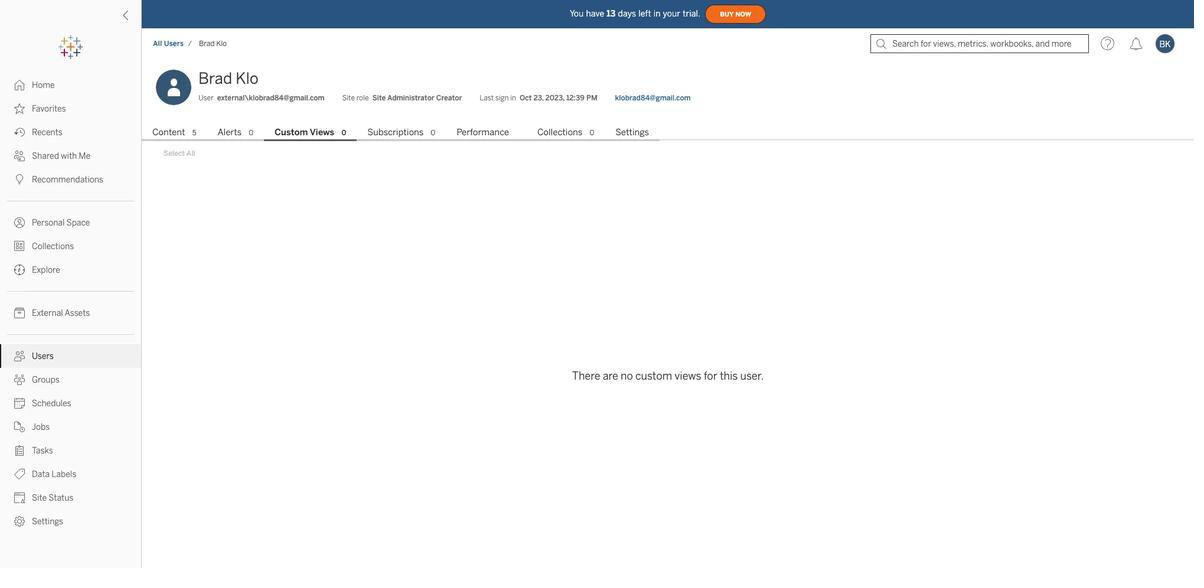 Task type: describe. For each thing, give the bounding box(es) containing it.
last
[[480, 94, 494, 102]]

views
[[310, 127, 334, 138]]

external
[[32, 308, 63, 318]]

recommendations
[[32, 175, 103, 185]]

all inside button
[[187, 149, 195, 158]]

select all
[[164, 149, 195, 158]]

views
[[675, 370, 701, 383]]

buy now button
[[705, 5, 766, 24]]

klobrad84@gmail.com
[[615, 94, 691, 102]]

this
[[720, 370, 738, 383]]

home link
[[0, 73, 141, 97]]

settings inside sub-spaces tab list
[[616, 127, 649, 138]]

days
[[618, 9, 636, 19]]

settings link
[[0, 510, 141, 533]]

in inside brad klo main content
[[510, 94, 516, 102]]

performance
[[457, 127, 509, 138]]

your
[[663, 9, 680, 19]]

23,
[[534, 94, 544, 102]]

brad inside brad klo main content
[[198, 69, 232, 88]]

main navigation. press the up and down arrow keys to access links. element
[[0, 73, 141, 533]]

schedules
[[32, 399, 71, 409]]

users link
[[0, 344, 141, 368]]

brad klo inside brad klo main content
[[198, 69, 259, 88]]

no
[[621, 370, 633, 383]]

site for site role site administrator creator
[[342, 94, 355, 102]]

settings inside main navigation. press the up and down arrow keys to access links. element
[[32, 517, 63, 527]]

labels
[[52, 470, 76, 480]]

administrator
[[387, 94, 435, 102]]

0 for collections
[[590, 129, 594, 137]]

groups link
[[0, 368, 141, 392]]

12:39
[[566, 94, 585, 102]]

13
[[607, 9, 616, 19]]

navigation panel element
[[0, 35, 141, 533]]

role
[[357, 94, 369, 102]]

select all button
[[156, 146, 203, 161]]

last sign in oct 23, 2023, 12:39 pm
[[480, 94, 597, 102]]

all users link
[[152, 39, 184, 48]]

external assets
[[32, 308, 90, 318]]

select
[[164, 149, 185, 158]]

favorites
[[32, 104, 66, 114]]

groups
[[32, 375, 60, 385]]

you have 13 days left in your trial.
[[570, 9, 701, 19]]

2023,
[[546, 94, 565, 102]]

for
[[704, 370, 718, 383]]

0 for alerts
[[249, 129, 253, 137]]

now
[[735, 10, 751, 18]]

klobrad84@gmail.com link
[[615, 93, 691, 103]]

there are no custom views for this user.
[[572, 370, 764, 383]]

assets
[[65, 308, 90, 318]]

personal space link
[[0, 211, 141, 234]]

external\klobrad84@gmail.com
[[217, 94, 325, 102]]

tasks link
[[0, 439, 141, 462]]

Search for views, metrics, workbooks, and more text field
[[871, 34, 1089, 53]]

tasks
[[32, 446, 53, 456]]

user.
[[740, 370, 764, 383]]

custom
[[635, 370, 672, 383]]

sub-spaces tab list
[[142, 126, 1194, 141]]

favorites link
[[0, 97, 141, 120]]

me
[[79, 151, 90, 161]]

brad klo element
[[196, 40, 230, 48]]

personal
[[32, 218, 65, 228]]

recommendations link
[[0, 168, 141, 191]]

site role site administrator creator
[[342, 94, 462, 102]]

left
[[639, 9, 651, 19]]



Task type: vqa. For each thing, say whether or not it's contained in the screenshot.
bottommost Settings
yes



Task type: locate. For each thing, give the bounding box(es) containing it.
buy now
[[720, 10, 751, 18]]

1 vertical spatial users
[[32, 351, 54, 361]]

all users /
[[153, 40, 192, 48]]

users left /
[[164, 40, 184, 48]]

data labels link
[[0, 462, 141, 486]]

klo right /
[[216, 40, 227, 48]]

site status
[[32, 493, 73, 503]]

settings down klobrad84@gmail.com
[[616, 127, 649, 138]]

you
[[570, 9, 584, 19]]

site for site status
[[32, 493, 47, 503]]

user external\klobrad84@gmail.com
[[198, 94, 325, 102]]

recents link
[[0, 120, 141, 144]]

0 horizontal spatial users
[[32, 351, 54, 361]]

0 vertical spatial brad klo
[[199, 40, 227, 48]]

in
[[654, 9, 661, 19], [510, 94, 516, 102]]

klo up the user external\klobrad84@gmail.com
[[236, 69, 259, 88]]

site left role
[[342, 94, 355, 102]]

users
[[164, 40, 184, 48], [32, 351, 54, 361]]

1 horizontal spatial site
[[342, 94, 355, 102]]

brad up user
[[198, 69, 232, 88]]

custom
[[275, 127, 308, 138]]

collections link
[[0, 234, 141, 258]]

users inside main navigation. press the up and down arrow keys to access links. element
[[32, 351, 54, 361]]

site
[[342, 94, 355, 102], [372, 94, 386, 102], [32, 493, 47, 503]]

trial.
[[683, 9, 701, 19]]

users up the groups
[[32, 351, 54, 361]]

jobs
[[32, 422, 50, 432]]

1 horizontal spatial all
[[187, 149, 195, 158]]

external assets link
[[0, 301, 141, 325]]

are
[[603, 370, 618, 383]]

settings down site status
[[32, 517, 63, 527]]

recents
[[32, 128, 62, 138]]

klo
[[216, 40, 227, 48], [236, 69, 259, 88]]

1 vertical spatial brad klo
[[198, 69, 259, 88]]

explore
[[32, 265, 60, 275]]

pm
[[586, 94, 597, 102]]

user
[[198, 94, 214, 102]]

0 for subscriptions
[[431, 129, 435, 137]]

0 horizontal spatial in
[[510, 94, 516, 102]]

with
[[61, 151, 77, 161]]

1 vertical spatial settings
[[32, 517, 63, 527]]

schedules link
[[0, 392, 141, 415]]

all left /
[[153, 40, 162, 48]]

there
[[572, 370, 600, 383]]

alerts
[[218, 127, 242, 138]]

2 horizontal spatial site
[[372, 94, 386, 102]]

collections inside main navigation. press the up and down arrow keys to access links. element
[[32, 242, 74, 252]]

space
[[66, 218, 90, 228]]

collections
[[537, 127, 583, 138], [32, 242, 74, 252]]

oct
[[520, 94, 532, 102]]

status
[[49, 493, 73, 503]]

0 vertical spatial in
[[654, 9, 661, 19]]

4 0 from the left
[[590, 129, 594, 137]]

in right the left on the right of page
[[654, 9, 661, 19]]

all right the select
[[187, 149, 195, 158]]

site right role
[[372, 94, 386, 102]]

in right sign
[[510, 94, 516, 102]]

0 vertical spatial klo
[[216, 40, 227, 48]]

0 right alerts
[[249, 129, 253, 137]]

brad right /
[[199, 40, 215, 48]]

0 for custom views
[[341, 129, 346, 137]]

1 horizontal spatial users
[[164, 40, 184, 48]]

creator
[[436, 94, 462, 102]]

buy
[[720, 10, 734, 18]]

0 down pm
[[590, 129, 594, 137]]

site status link
[[0, 486, 141, 510]]

collections down '2023,'
[[537, 127, 583, 138]]

shared with me link
[[0, 144, 141, 168]]

brad klo main content
[[142, 59, 1194, 568]]

brad klo
[[199, 40, 227, 48], [198, 69, 259, 88]]

shared with me
[[32, 151, 90, 161]]

subscriptions
[[368, 127, 424, 138]]

0 horizontal spatial settings
[[32, 517, 63, 527]]

brad klo right /
[[199, 40, 227, 48]]

site inside site status "link"
[[32, 493, 47, 503]]

0 vertical spatial users
[[164, 40, 184, 48]]

data labels
[[32, 470, 76, 480]]

0 horizontal spatial site
[[32, 493, 47, 503]]

data
[[32, 470, 50, 480]]

5
[[192, 129, 196, 137]]

collections inside sub-spaces tab list
[[537, 127, 583, 138]]

explore link
[[0, 258, 141, 282]]

settings
[[616, 127, 649, 138], [32, 517, 63, 527]]

all
[[153, 40, 162, 48], [187, 149, 195, 158]]

1 vertical spatial brad
[[198, 69, 232, 88]]

2 0 from the left
[[341, 129, 346, 137]]

0 vertical spatial all
[[153, 40, 162, 48]]

personal space
[[32, 218, 90, 228]]

collections down personal on the left of the page
[[32, 242, 74, 252]]

shared
[[32, 151, 59, 161]]

1 vertical spatial in
[[510, 94, 516, 102]]

klo inside main content
[[236, 69, 259, 88]]

1 horizontal spatial in
[[654, 9, 661, 19]]

0 vertical spatial brad
[[199, 40, 215, 48]]

sign
[[495, 94, 509, 102]]

1 vertical spatial klo
[[236, 69, 259, 88]]

1 vertical spatial all
[[187, 149, 195, 158]]

custom views
[[275, 127, 334, 138]]

0 horizontal spatial collections
[[32, 242, 74, 252]]

1 horizontal spatial klo
[[236, 69, 259, 88]]

0 horizontal spatial all
[[153, 40, 162, 48]]

0
[[249, 129, 253, 137], [341, 129, 346, 137], [431, 129, 435, 137], [590, 129, 594, 137]]

brad klo up user
[[198, 69, 259, 88]]

1 vertical spatial collections
[[32, 242, 74, 252]]

0 vertical spatial settings
[[616, 127, 649, 138]]

home
[[32, 80, 55, 90]]

jobs link
[[0, 415, 141, 439]]

brad
[[199, 40, 215, 48], [198, 69, 232, 88]]

1 horizontal spatial settings
[[616, 127, 649, 138]]

0 right subscriptions
[[431, 129, 435, 137]]

1 horizontal spatial collections
[[537, 127, 583, 138]]

0 vertical spatial collections
[[537, 127, 583, 138]]

3 0 from the left
[[431, 129, 435, 137]]

0 horizontal spatial klo
[[216, 40, 227, 48]]

have
[[586, 9, 604, 19]]

0 right "views" at the top
[[341, 129, 346, 137]]

site left status
[[32, 493, 47, 503]]

content
[[152, 127, 185, 138]]

1 0 from the left
[[249, 129, 253, 137]]

/
[[188, 40, 192, 48]]



